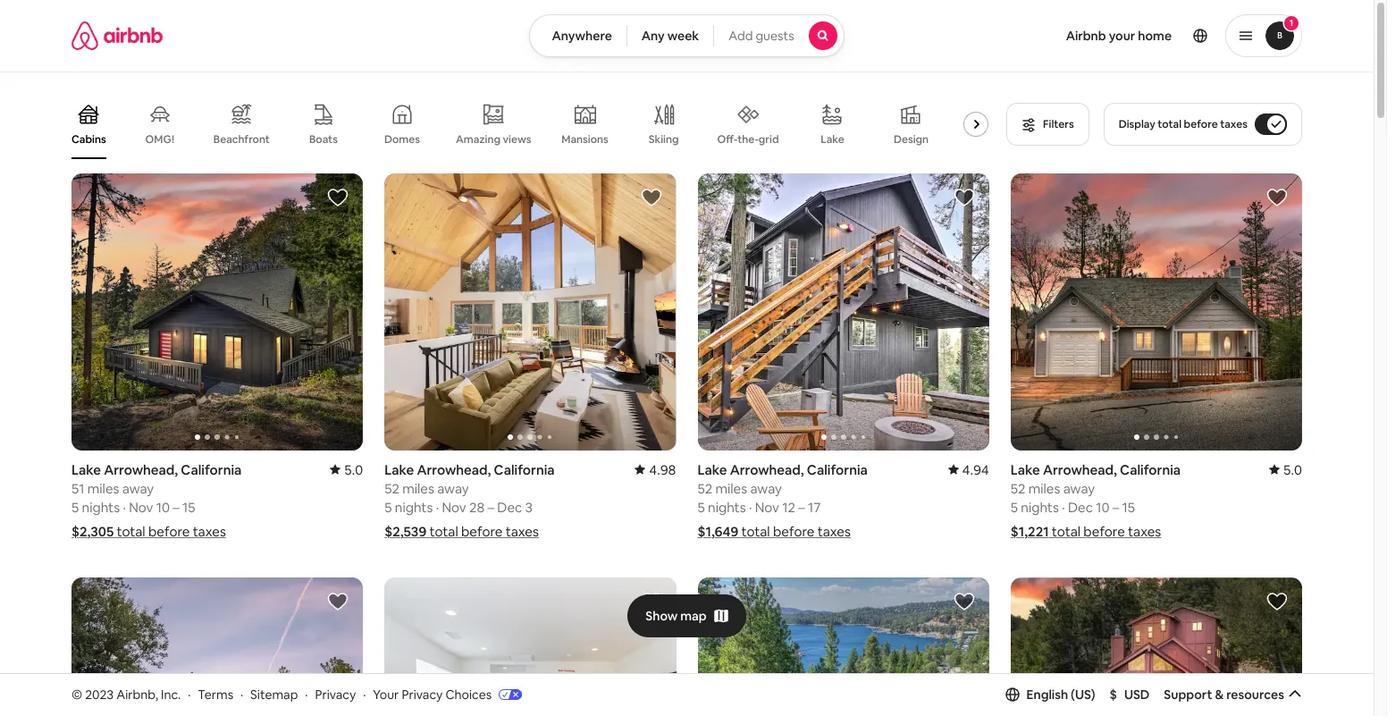 Task type: locate. For each thing, give the bounding box(es) containing it.
– for nov 12 – 17
[[798, 499, 805, 516]]

– inside lake arrowhead, california 52 miles away 5 nights · nov 12 – 17 $1,649 total before taxes
[[798, 499, 805, 516]]

1 dec from the left
[[497, 499, 522, 516]]

privacy left your
[[315, 686, 356, 702]]

dec
[[497, 499, 522, 516], [1068, 499, 1093, 516]]

5 inside lake arrowhead, california 52 miles away 5 nights · nov 12 – 17 $1,649 total before taxes
[[698, 499, 705, 516]]

add to wishlist: lake arrowhead, california image for 5.0
[[1267, 187, 1288, 208]]

california inside the "lake arrowhead, california 51 miles away 5 nights · nov 10 – 15 $2,305 total before taxes"
[[181, 461, 242, 478]]

miles up $2,539 at bottom left
[[402, 480, 434, 497]]

5 down 51
[[72, 499, 79, 516]]

terms · sitemap · privacy ·
[[198, 686, 366, 702]]

away for nov 10 – 15
[[122, 480, 154, 497]]

· inside lake arrowhead, california 52 miles away 5 nights · nov 12 – 17 $1,649 total before taxes
[[749, 499, 752, 516]]

52 inside lake arrowhead, california 52 miles away 5 nights · nov 28 – dec 3 $2,539 total before taxes
[[385, 480, 400, 497]]

privacy right your
[[402, 686, 443, 702]]

lake right 5.0 out of 5 average rating image
[[385, 461, 414, 478]]

lake inside group
[[821, 132, 844, 147]]

off-
[[717, 132, 738, 146]]

1 – from the left
[[173, 499, 179, 516]]

nights up $1,649
[[708, 499, 746, 516]]

1 arrowhead, from the left
[[104, 461, 178, 478]]

any week button
[[626, 14, 714, 57]]

total for lake arrowhead, california 51 miles away 5 nights · nov 10 – 15 $2,305 total before taxes
[[117, 523, 145, 540]]

taxes for lake arrowhead, california 52 miles away 5 nights · dec 10 – 15 $1,221 total before taxes
[[1128, 523, 1161, 540]]

3 52 from the left
[[1011, 480, 1026, 497]]

lake right grid
[[821, 132, 844, 147]]

1 horizontal spatial 5.0
[[1283, 461, 1302, 478]]

arrowhead, for dec 10 – 15
[[1043, 461, 1117, 478]]

· inside the "lake arrowhead, california 51 miles away 5 nights · nov 10 – 15 $2,305 total before taxes"
[[123, 499, 126, 516]]

nov for nov 10 – 15
[[129, 499, 153, 516]]

nov inside lake arrowhead, california 52 miles away 5 nights · nov 28 – dec 3 $2,539 total before taxes
[[442, 499, 466, 516]]

52 up $2,539 at bottom left
[[385, 480, 400, 497]]

beachfront
[[213, 132, 270, 147]]

3
[[525, 499, 533, 516]]

arrowhead, inside lake arrowhead, california 52 miles away 5 nights · nov 28 – dec 3 $2,539 total before taxes
[[417, 461, 491, 478]]

5
[[72, 499, 79, 516], [385, 499, 392, 516], [698, 499, 705, 516], [1011, 499, 1018, 516]]

15 inside the "lake arrowhead, california 51 miles away 5 nights · nov 10 – 15 $2,305 total before taxes"
[[182, 499, 195, 516]]

52 inside "lake arrowhead, california 52 miles away 5 nights · dec 10 – 15 $1,221 total before taxes"
[[1011, 480, 1026, 497]]

10 for dec
[[1096, 499, 1110, 516]]

1 horizontal spatial 10
[[1096, 499, 1110, 516]]

anywhere
[[552, 28, 612, 44]]

©
[[72, 686, 82, 702]]

3 miles from the left
[[716, 480, 747, 497]]

english
[[1027, 686, 1068, 702]]

lake for lake arrowhead, california 51 miles away 5 nights · nov 10 – 15 $2,305 total before taxes
[[72, 461, 101, 478]]

your
[[373, 686, 399, 702]]

home
[[1138, 28, 1172, 44]]

1 miles from the left
[[87, 480, 119, 497]]

·
[[123, 499, 126, 516], [436, 499, 439, 516], [749, 499, 752, 516], [1062, 499, 1065, 516], [188, 686, 191, 702], [240, 686, 243, 702], [305, 686, 308, 702], [363, 686, 366, 702]]

before inside lake arrowhead, california 52 miles away 5 nights · nov 12 – 17 $1,649 total before taxes
[[773, 523, 815, 540]]

4 nights from the left
[[1021, 499, 1059, 516]]

miles right 51
[[87, 480, 119, 497]]

5 up $1,649
[[698, 499, 705, 516]]

15 for nov 10 – 15
[[182, 499, 195, 516]]

1 52 from the left
[[385, 480, 400, 497]]

1 away from the left
[[122, 480, 154, 497]]

5 inside lake arrowhead, california 52 miles away 5 nights · nov 28 – dec 3 $2,539 total before taxes
[[385, 499, 392, 516]]

2 arrowhead, from the left
[[417, 461, 491, 478]]

2 privacy from the left
[[402, 686, 443, 702]]

before down the '28'
[[461, 523, 503, 540]]

$1,649
[[698, 523, 739, 540]]

display total before taxes
[[1119, 117, 1248, 131]]

away inside "lake arrowhead, california 52 miles away 5 nights · dec 10 – 15 $1,221 total before taxes"
[[1063, 480, 1095, 497]]

3 nights from the left
[[708, 499, 746, 516]]

0 horizontal spatial 15
[[182, 499, 195, 516]]

5.0
[[344, 461, 363, 478], [1283, 461, 1302, 478]]

miles inside lake arrowhead, california 52 miles away 5 nights · nov 28 – dec 3 $2,539 total before taxes
[[402, 480, 434, 497]]

usd
[[1124, 686, 1150, 702]]

1 horizontal spatial 15
[[1122, 499, 1135, 516]]

2 horizontal spatial 52
[[1011, 480, 1026, 497]]

10 inside the "lake arrowhead, california 51 miles away 5 nights · nov 10 – 15 $2,305 total before taxes"
[[156, 499, 170, 516]]

add guests
[[729, 28, 794, 44]]

profile element
[[866, 0, 1302, 72]]

10
[[156, 499, 170, 516], [1096, 499, 1110, 516]]

5 inside the "lake arrowhead, california 51 miles away 5 nights · nov 10 – 15 $2,305 total before taxes"
[[72, 499, 79, 516]]

california
[[181, 461, 242, 478], [494, 461, 555, 478], [807, 461, 868, 478], [1120, 461, 1181, 478]]

nights inside the "lake arrowhead, california 51 miles away 5 nights · nov 10 – 15 $2,305 total before taxes"
[[82, 499, 120, 516]]

4 miles from the left
[[1029, 480, 1061, 497]]

arrowhead,
[[104, 461, 178, 478], [417, 461, 491, 478], [730, 461, 804, 478], [1043, 461, 1117, 478]]

1 horizontal spatial nov
[[442, 499, 466, 516]]

arrowhead, up $1,221
[[1043, 461, 1117, 478]]

total inside "lake arrowhead, california 52 miles away 5 nights · dec 10 – 15 $1,221 total before taxes"
[[1052, 523, 1081, 540]]

away inside lake arrowhead, california 52 miles away 5 nights · nov 28 – dec 3 $2,539 total before taxes
[[437, 480, 469, 497]]

0 horizontal spatial privacy
[[315, 686, 356, 702]]

lake inside "lake arrowhead, california 52 miles away 5 nights · dec 10 – 15 $1,221 total before taxes"
[[1011, 461, 1040, 478]]

1 button
[[1226, 14, 1302, 57]]

1 horizontal spatial 52
[[698, 480, 713, 497]]

lake right 4.98
[[698, 461, 727, 478]]

2 52 from the left
[[698, 480, 713, 497]]

arrowhead, inside lake arrowhead, california 52 miles away 5 nights · nov 12 – 17 $1,649 total before taxes
[[730, 461, 804, 478]]

2 10 from the left
[[1096, 499, 1110, 516]]

3 california from the left
[[807, 461, 868, 478]]

1 horizontal spatial privacy
[[402, 686, 443, 702]]

2023
[[85, 686, 114, 702]]

2 5.0 from the left
[[1283, 461, 1302, 478]]

resources
[[1227, 686, 1285, 702]]

2 away from the left
[[437, 480, 469, 497]]

nights for $2,305
[[82, 499, 120, 516]]

5 for $2,539
[[385, 499, 392, 516]]

dec inside lake arrowhead, california 52 miles away 5 nights · nov 28 – dec 3 $2,539 total before taxes
[[497, 499, 522, 516]]

support & resources
[[1164, 686, 1285, 702]]

4.94 out of 5 average rating image
[[948, 461, 989, 478]]

4 california from the left
[[1120, 461, 1181, 478]]

add
[[729, 28, 753, 44]]

add guests button
[[714, 14, 844, 57]]

4 away from the left
[[1063, 480, 1095, 497]]

before down 12
[[773, 523, 815, 540]]

1 california from the left
[[181, 461, 242, 478]]

away inside lake arrowhead, california 52 miles away 5 nights · nov 12 – 17 $1,649 total before taxes
[[750, 480, 782, 497]]

total for lake arrowhead, california 52 miles away 5 nights · dec 10 – 15 $1,221 total before taxes
[[1052, 523, 1081, 540]]

california inside "lake arrowhead, california 52 miles away 5 nights · dec 10 – 15 $1,221 total before taxes"
[[1120, 461, 1181, 478]]

total
[[1158, 117, 1182, 131], [117, 523, 145, 540], [430, 523, 458, 540], [741, 523, 770, 540], [1052, 523, 1081, 540]]

1 15 from the left
[[182, 499, 195, 516]]

countryside
[[965, 132, 1027, 147]]

lake up 51
[[72, 461, 101, 478]]

california for lake arrowhead, california 51 miles away 5 nights · nov 10 – 15 $2,305 total before taxes
[[181, 461, 242, 478]]

lake inside lake arrowhead, california 52 miles away 5 nights · nov 12 – 17 $1,649 total before taxes
[[698, 461, 727, 478]]

0 horizontal spatial 10
[[156, 499, 170, 516]]

english (us) button
[[1005, 686, 1096, 702]]

total inside lake arrowhead, california 52 miles away 5 nights · nov 28 – dec 3 $2,539 total before taxes
[[430, 523, 458, 540]]

28
[[469, 499, 485, 516]]

2 nights from the left
[[395, 499, 433, 516]]

boats
[[309, 132, 338, 147]]

your privacy choices
[[373, 686, 492, 702]]

4 5 from the left
[[1011, 499, 1018, 516]]

4.98
[[649, 461, 676, 478]]

arrowhead, up 12
[[730, 461, 804, 478]]

terms
[[198, 686, 233, 702]]

arrowhead, for nov 28 – dec 3
[[417, 461, 491, 478]]

arrowhead, inside "lake arrowhead, california 52 miles away 5 nights · dec 10 – 15 $1,221 total before taxes"
[[1043, 461, 1117, 478]]

0 horizontal spatial 5.0
[[344, 461, 363, 478]]

2 california from the left
[[494, 461, 555, 478]]

52
[[385, 480, 400, 497], [698, 480, 713, 497], [1011, 480, 1026, 497]]

miles inside "lake arrowhead, california 52 miles away 5 nights · dec 10 – 15 $1,221 total before taxes"
[[1029, 480, 1061, 497]]

english (us)
[[1027, 686, 1096, 702]]

2 horizontal spatial nov
[[755, 499, 779, 516]]

2 miles from the left
[[402, 480, 434, 497]]

1 5.0 from the left
[[344, 461, 363, 478]]

total right $2,539 at bottom left
[[430, 523, 458, 540]]

away for nov 12 – 17
[[750, 480, 782, 497]]

before right $2,305
[[148, 523, 190, 540]]

lake for lake arrowhead, california 52 miles away 5 nights · nov 12 – 17 $1,649 total before taxes
[[698, 461, 727, 478]]

add to wishlist: lake arrowhead, california image
[[640, 187, 662, 208], [954, 187, 975, 208], [1267, 187, 1288, 208], [327, 591, 349, 612], [954, 591, 975, 612]]

52 up $1,221
[[1011, 480, 1026, 497]]

mansions
[[562, 132, 609, 147]]

nov inside the "lake arrowhead, california 51 miles away 5 nights · nov 10 – 15 $2,305 total before taxes"
[[129, 499, 153, 516]]

away inside the "lake arrowhead, california 51 miles away 5 nights · nov 10 – 15 $2,305 total before taxes"
[[122, 480, 154, 497]]

miles for nov 12 – 17
[[716, 480, 747, 497]]

taxes
[[1220, 117, 1248, 131], [193, 523, 226, 540], [506, 523, 539, 540], [818, 523, 851, 540], [1128, 523, 1161, 540]]

miles up $1,221
[[1029, 480, 1061, 497]]

california inside lake arrowhead, california 52 miles away 5 nights · nov 12 – 17 $1,649 total before taxes
[[807, 461, 868, 478]]

nov inside lake arrowhead, california 52 miles away 5 nights · nov 12 – 17 $1,649 total before taxes
[[755, 499, 779, 516]]

group
[[72, 89, 1027, 159], [72, 173, 363, 450], [385, 173, 676, 450], [698, 173, 989, 450], [1011, 173, 1302, 450], [72, 577, 363, 716], [385, 577, 676, 716], [698, 577, 989, 716], [1011, 577, 1302, 716]]

nights
[[82, 499, 120, 516], [395, 499, 433, 516], [708, 499, 746, 516], [1021, 499, 1059, 516]]

5 inside "lake arrowhead, california 52 miles away 5 nights · dec 10 – 15 $1,221 total before taxes"
[[1011, 499, 1018, 516]]

10 inside "lake arrowhead, california 52 miles away 5 nights · dec 10 – 15 $1,221 total before taxes"
[[1096, 499, 1110, 516]]

add to wishlist: lake arrowhead, california image for 4.98
[[640, 187, 662, 208]]

before
[[1184, 117, 1218, 131], [148, 523, 190, 540], [461, 523, 503, 540], [773, 523, 815, 540], [1084, 523, 1125, 540]]

3 – from the left
[[798, 499, 805, 516]]

lake for lake arrowhead, california 52 miles away 5 nights · dec 10 – 15 $1,221 total before taxes
[[1011, 461, 1040, 478]]

miles inside lake arrowhead, california 52 miles away 5 nights · nov 12 – 17 $1,649 total before taxes
[[716, 480, 747, 497]]

california inside lake arrowhead, california 52 miles away 5 nights · nov 28 – dec 3 $2,539 total before taxes
[[494, 461, 555, 478]]

– inside the "lake arrowhead, california 51 miles away 5 nights · nov 10 – 15 $2,305 total before taxes"
[[173, 499, 179, 516]]

taxes inside lake arrowhead, california 52 miles away 5 nights · nov 12 – 17 $1,649 total before taxes
[[818, 523, 851, 540]]

1 nights from the left
[[82, 499, 120, 516]]

5 up $1,221
[[1011, 499, 1018, 516]]

inc.
[[161, 686, 181, 702]]

2 15 from the left
[[1122, 499, 1135, 516]]

before inside the "lake arrowhead, california 51 miles away 5 nights · nov 10 – 15 $2,305 total before taxes"
[[148, 523, 190, 540]]

privacy
[[315, 686, 356, 702], [402, 686, 443, 702]]

0 horizontal spatial dec
[[497, 499, 522, 516]]

3 nov from the left
[[755, 499, 779, 516]]

before inside "lake arrowhead, california 52 miles away 5 nights · dec 10 – 15 $1,221 total before taxes"
[[1084, 523, 1125, 540]]

2 nov from the left
[[442, 499, 466, 516]]

52 inside lake arrowhead, california 52 miles away 5 nights · nov 12 – 17 $1,649 total before taxes
[[698, 480, 713, 497]]

1 horizontal spatial dec
[[1068, 499, 1093, 516]]

None search field
[[530, 14, 844, 57]]

total right $1,221
[[1052, 523, 1081, 540]]

1 nov from the left
[[129, 499, 153, 516]]

privacy link
[[315, 686, 356, 702]]

off-the-grid
[[717, 132, 779, 146]]

lake for lake
[[821, 132, 844, 147]]

miles up $1,649
[[716, 480, 747, 497]]

4 – from the left
[[1113, 499, 1119, 516]]

52 up $1,649
[[698, 480, 713, 497]]

nights up $2,539 at bottom left
[[395, 499, 433, 516]]

1 5 from the left
[[72, 499, 79, 516]]

taxes inside the "lake arrowhead, california 51 miles away 5 nights · nov 10 – 15 $2,305 total before taxes"
[[193, 523, 226, 540]]

nights up $1,221
[[1021, 499, 1059, 516]]

2 – from the left
[[488, 499, 494, 516]]

$ usd
[[1110, 686, 1150, 702]]

–
[[173, 499, 179, 516], [488, 499, 494, 516], [798, 499, 805, 516], [1113, 499, 1119, 516]]

the-
[[738, 132, 759, 146]]

design
[[894, 132, 929, 147]]

2 5 from the left
[[385, 499, 392, 516]]

15
[[182, 499, 195, 516], [1122, 499, 1135, 516]]

nights up $2,305
[[82, 499, 120, 516]]

add to wishlist: los angeles, california image
[[640, 591, 662, 612]]

choices
[[446, 686, 492, 702]]

$2,305
[[72, 523, 114, 540]]

filters
[[1043, 117, 1074, 131]]

total inside lake arrowhead, california 52 miles away 5 nights · nov 12 – 17 $1,649 total before taxes
[[741, 523, 770, 540]]

52 for lake arrowhead, california 52 miles away 5 nights · dec 10 – 15 $1,221 total before taxes
[[1011, 480, 1026, 497]]

lake inside the "lake arrowhead, california 51 miles away 5 nights · nov 10 – 15 $2,305 total before taxes"
[[72, 461, 101, 478]]

15 inside "lake arrowhead, california 52 miles away 5 nights · dec 10 – 15 $1,221 total before taxes"
[[1122, 499, 1135, 516]]

guests
[[756, 28, 794, 44]]

before inside lake arrowhead, california 52 miles away 5 nights · nov 28 – dec 3 $2,539 total before taxes
[[461, 523, 503, 540]]

4 arrowhead, from the left
[[1043, 461, 1117, 478]]

© 2023 airbnb, inc. ·
[[72, 686, 191, 702]]

total inside the "lake arrowhead, california 51 miles away 5 nights · nov 10 – 15 $2,305 total before taxes"
[[117, 523, 145, 540]]

group containing amazing views
[[72, 89, 1027, 159]]

0 horizontal spatial 52
[[385, 480, 400, 497]]

grid
[[759, 132, 779, 146]]

arrowhead, up $2,305
[[104, 461, 178, 478]]

total right $2,305
[[117, 523, 145, 540]]

miles inside the "lake arrowhead, california 51 miles away 5 nights · nov 10 – 15 $2,305 total before taxes"
[[87, 480, 119, 497]]

lake inside lake arrowhead, california 52 miles away 5 nights · nov 28 – dec 3 $2,539 total before taxes
[[385, 461, 414, 478]]

nights inside "lake arrowhead, california 52 miles away 5 nights · dec 10 – 15 $1,221 total before taxes"
[[1021, 499, 1059, 516]]

5 up $2,539 at bottom left
[[385, 499, 392, 516]]

nights inside lake arrowhead, california 52 miles away 5 nights · nov 12 – 17 $1,649 total before taxes
[[708, 499, 746, 516]]

before right $1,221
[[1084, 523, 1125, 540]]

taxes for lake arrowhead, california 51 miles away 5 nights · nov 10 – 15 $2,305 total before taxes
[[193, 523, 226, 540]]

away
[[122, 480, 154, 497], [437, 480, 469, 497], [750, 480, 782, 497], [1063, 480, 1095, 497]]

miles
[[87, 480, 119, 497], [402, 480, 434, 497], [716, 480, 747, 497], [1029, 480, 1061, 497]]

15 for dec 10 – 15
[[1122, 499, 1135, 516]]

amazing
[[456, 132, 501, 146]]

– for dec 10 – 15
[[1113, 499, 1119, 516]]

1 10 from the left
[[156, 499, 170, 516]]

total right $1,649
[[741, 523, 770, 540]]

0 horizontal spatial nov
[[129, 499, 153, 516]]

– inside lake arrowhead, california 52 miles away 5 nights · nov 28 – dec 3 $2,539 total before taxes
[[488, 499, 494, 516]]

taxes inside "lake arrowhead, california 52 miles away 5 nights · dec 10 – 15 $1,221 total before taxes"
[[1128, 523, 1161, 540]]

arrowhead, inside the "lake arrowhead, california 51 miles away 5 nights · nov 10 – 15 $2,305 total before taxes"
[[104, 461, 178, 478]]

– inside "lake arrowhead, california 52 miles away 5 nights · dec 10 – 15 $1,221 total before taxes"
[[1113, 499, 1119, 516]]

lake right 4.94
[[1011, 461, 1040, 478]]

3 5 from the left
[[698, 499, 705, 516]]

lake arrowhead, california 52 miles away 5 nights · dec 10 – 15 $1,221 total before taxes
[[1011, 461, 1181, 540]]

2 dec from the left
[[1068, 499, 1093, 516]]

3 away from the left
[[750, 480, 782, 497]]

nights inside lake arrowhead, california 52 miles away 5 nights · nov 28 – dec 3 $2,539 total before taxes
[[395, 499, 433, 516]]

nov
[[129, 499, 153, 516], [442, 499, 466, 516], [755, 499, 779, 516]]

– for nov 10 – 15
[[173, 499, 179, 516]]

arrowhead, up the '28'
[[417, 461, 491, 478]]

taxes inside lake arrowhead, california 52 miles away 5 nights · nov 28 – dec 3 $2,539 total before taxes
[[506, 523, 539, 540]]

3 arrowhead, from the left
[[730, 461, 804, 478]]



Task type: vqa. For each thing, say whether or not it's contained in the screenshot.
Messaging Page Main Contents ELEMENT
no



Task type: describe. For each thing, give the bounding box(es) containing it.
nights for $2,539
[[395, 499, 433, 516]]

&
[[1215, 686, 1224, 702]]

lake arrowhead, california 52 miles away 5 nights · nov 12 – 17 $1,649 total before taxes
[[698, 461, 868, 540]]

add to wishlist: lake arrowhead, california image for 4.94
[[954, 187, 975, 208]]

1 privacy from the left
[[315, 686, 356, 702]]

add to wishlist: crestline, california image
[[1267, 591, 1288, 612]]

$1,221
[[1011, 523, 1049, 540]]

filters button
[[1007, 103, 1089, 146]]

52 for lake arrowhead, california 52 miles away 5 nights · nov 28 – dec 3 $2,539 total before taxes
[[385, 480, 400, 497]]

before for lake arrowhead, california 52 miles away 5 nights · dec 10 – 15 $1,221 total before taxes
[[1084, 523, 1125, 540]]

52 for lake arrowhead, california 52 miles away 5 nights · nov 12 – 17 $1,649 total before taxes
[[698, 480, 713, 497]]

4.98 out of 5 average rating image
[[635, 461, 676, 478]]

none search field containing anywhere
[[530, 14, 844, 57]]

taxes for lake arrowhead, california 52 miles away 5 nights · nov 12 – 17 $1,649 total before taxes
[[818, 523, 851, 540]]

nights for $1,221
[[1021, 499, 1059, 516]]

any week
[[642, 28, 699, 44]]

away for dec 10 – 15
[[1063, 480, 1095, 497]]

your
[[1109, 28, 1136, 44]]

miles for nov 10 – 15
[[87, 480, 119, 497]]

· inside lake arrowhead, california 52 miles away 5 nights · nov 28 – dec 3 $2,539 total before taxes
[[436, 499, 439, 516]]

support & resources button
[[1164, 686, 1302, 702]]

before for lake arrowhead, california 51 miles away 5 nights · nov 10 – 15 $2,305 total before taxes
[[148, 523, 190, 540]]

– for nov 28 – dec 3
[[488, 499, 494, 516]]

sitemap
[[250, 686, 298, 702]]

views
[[503, 132, 531, 146]]

dec inside "lake arrowhead, california 52 miles away 5 nights · dec 10 – 15 $1,221 total before taxes"
[[1068, 499, 1093, 516]]

amazing views
[[456, 132, 531, 146]]

total right display
[[1158, 117, 1182, 131]]

show
[[646, 608, 678, 624]]

51
[[72, 480, 84, 497]]

lake for lake arrowhead, california 52 miles away 5 nights · nov 28 – dec 3 $2,539 total before taxes
[[385, 461, 414, 478]]

5 for $1,221
[[1011, 499, 1018, 516]]

domes
[[384, 132, 420, 147]]

away for nov 28 – dec 3
[[437, 480, 469, 497]]

nov for nov 28 – dec 3
[[442, 499, 466, 516]]

california for lake arrowhead, california 52 miles away 5 nights · dec 10 – 15 $1,221 total before taxes
[[1120, 461, 1181, 478]]

week
[[667, 28, 699, 44]]

lake arrowhead, california 52 miles away 5 nights · nov 28 – dec 3 $2,539 total before taxes
[[385, 461, 555, 540]]

california for lake arrowhead, california 52 miles away 5 nights · nov 12 – 17 $1,649 total before taxes
[[807, 461, 868, 478]]

$
[[1110, 686, 1117, 702]]

10 for nov
[[156, 499, 170, 516]]

airbnb,
[[116, 686, 158, 702]]

california for lake arrowhead, california 52 miles away 5 nights · nov 28 – dec 3 $2,539 total before taxes
[[494, 461, 555, 478]]

arrowhead, for nov 12 – 17
[[730, 461, 804, 478]]

5 for $1,649
[[698, 499, 705, 516]]

total for lake arrowhead, california 52 miles away 5 nights · nov 12 – 17 $1,649 total before taxes
[[741, 523, 770, 540]]

airbnb
[[1066, 28, 1106, 44]]

before for lake arrowhead, california 52 miles away 5 nights · nov 12 – 17 $1,649 total before taxes
[[773, 523, 815, 540]]

5.0 out of 5 average rating image
[[1269, 461, 1302, 478]]

show map button
[[628, 594, 746, 637]]

any
[[642, 28, 665, 44]]

arrowhead, for nov 10 – 15
[[104, 461, 178, 478]]

miles for nov 28 – dec 3
[[402, 480, 434, 497]]

airbnb your home
[[1066, 28, 1172, 44]]

lake arrowhead, california 51 miles away 5 nights · nov 10 – 15 $2,305 total before taxes
[[72, 461, 242, 540]]

nov for nov 12 – 17
[[755, 499, 779, 516]]

5 for $2,305
[[72, 499, 79, 516]]

(us)
[[1071, 686, 1096, 702]]

4.94
[[962, 461, 989, 478]]

· inside "lake arrowhead, california 52 miles away 5 nights · dec 10 – 15 $1,221 total before taxes"
[[1062, 499, 1065, 516]]

airbnb your home link
[[1055, 17, 1183, 55]]

map
[[681, 608, 707, 624]]

$2,539
[[385, 523, 427, 540]]

cabins
[[72, 132, 106, 147]]

miles for dec 10 – 15
[[1029, 480, 1061, 497]]

sitemap link
[[250, 686, 298, 702]]

support
[[1164, 686, 1213, 702]]

17
[[808, 499, 821, 516]]

nights for $1,649
[[708, 499, 746, 516]]

skiing
[[649, 132, 679, 147]]

1
[[1290, 17, 1294, 29]]

terms link
[[198, 686, 233, 702]]

12
[[782, 499, 796, 516]]

5.0 out of 5 average rating image
[[330, 461, 363, 478]]

add to wishlist: lake arrowhead, california image
[[327, 187, 349, 208]]

display
[[1119, 117, 1156, 131]]

your privacy choices link
[[373, 686, 522, 703]]

5.0 for lake arrowhead, california 51 miles away 5 nights · nov 10 – 15 $2,305 total before taxes
[[344, 461, 363, 478]]

before right display
[[1184, 117, 1218, 131]]

5.0 for lake arrowhead, california 52 miles away 5 nights · dec 10 – 15 $1,221 total before taxes
[[1283, 461, 1302, 478]]

anywhere button
[[530, 14, 627, 57]]

omg!
[[145, 132, 174, 147]]

show map
[[646, 608, 707, 624]]



